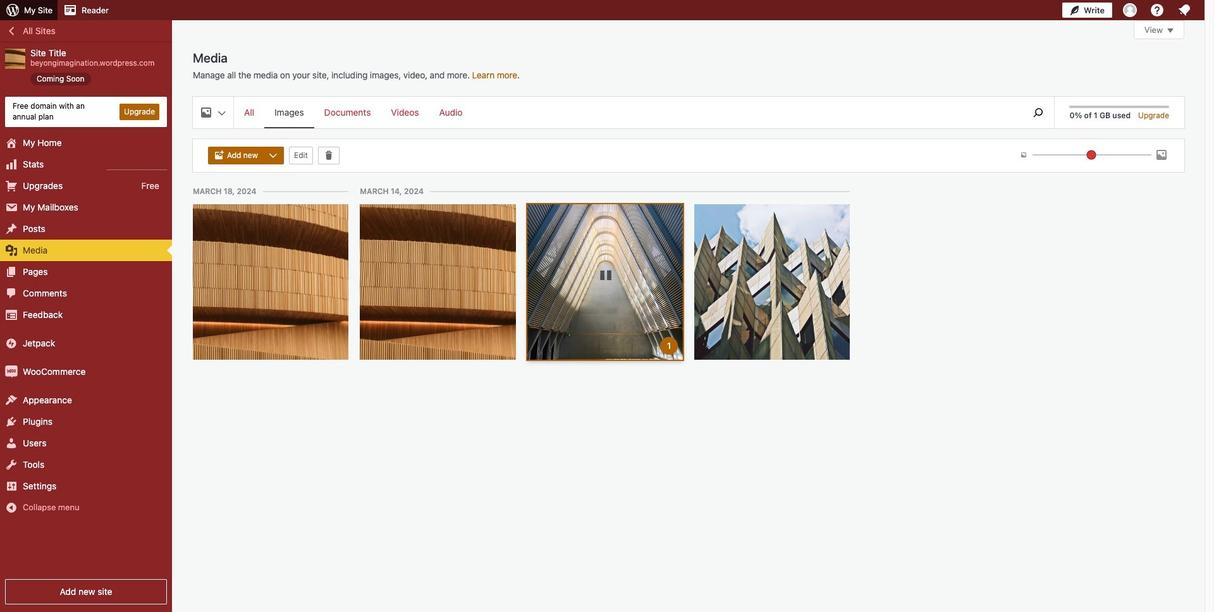 Task type: vqa. For each thing, say whether or not it's contained in the screenshot.
group
yes



Task type: describe. For each thing, give the bounding box(es) containing it.
help image
[[1150, 3, 1165, 18]]

closed image
[[1168, 28, 1174, 33]]

manage your notifications image
[[1177, 3, 1193, 18]]

1 img image from the top
[[5, 337, 18, 350]]

highest hourly views 0 image
[[107, 162, 167, 170]]



Task type: locate. For each thing, give the bounding box(es) containing it.
my profile image
[[1124, 3, 1138, 17]]

img image
[[5, 337, 18, 350], [5, 365, 18, 378]]

group
[[208, 147, 289, 164]]

None range field
[[1033, 149, 1152, 161]]

None search field
[[1023, 97, 1055, 128]]

cropped b3f2c tt4_post_3 scaled 1 image
[[193, 204, 349, 360]]

main content
[[193, 20, 1185, 395]]

0 vertical spatial img image
[[5, 337, 18, 350]]

open search image
[[1023, 105, 1055, 120]]

placeholder image image
[[695, 169, 850, 395], [527, 194, 683, 370], [321, 204, 555, 360]]

menu
[[234, 97, 1017, 128]]

2 img image from the top
[[5, 365, 18, 378]]

1 vertical spatial img image
[[5, 365, 18, 378]]



